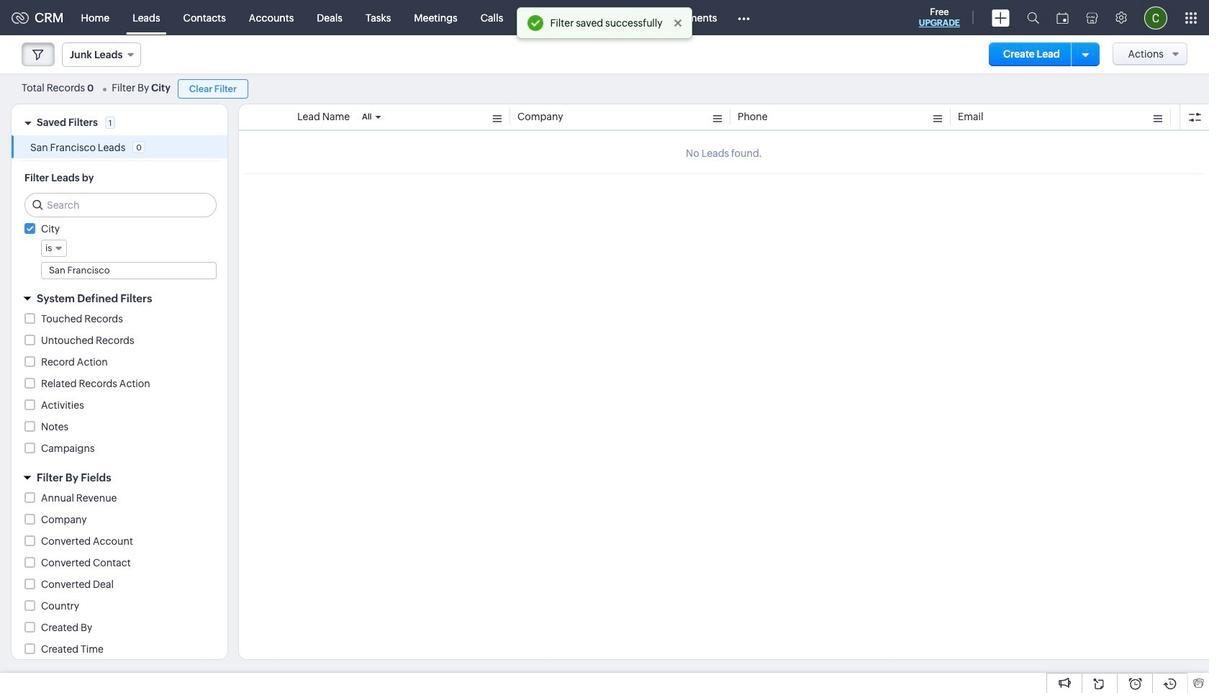Task type: describe. For each thing, give the bounding box(es) containing it.
profile element
[[1136, 0, 1176, 35]]

Search text field
[[25, 194, 216, 217]]

search element
[[1019, 0, 1048, 35]]

search image
[[1027, 12, 1040, 24]]

profile image
[[1145, 6, 1168, 29]]



Task type: locate. For each thing, give the bounding box(es) containing it.
create menu image
[[992, 9, 1010, 26]]

logo image
[[12, 12, 29, 23]]

None field
[[62, 42, 141, 67], [41, 240, 67, 257], [62, 42, 141, 67], [41, 240, 67, 257]]

Other Modules field
[[729, 6, 760, 29]]

Type here text field
[[42, 263, 216, 279]]

calendar image
[[1057, 12, 1069, 23]]

create menu element
[[984, 0, 1019, 35]]



Task type: vqa. For each thing, say whether or not it's contained in the screenshot.
Here Is Your Smart Chat (Ctrl+Space)
no



